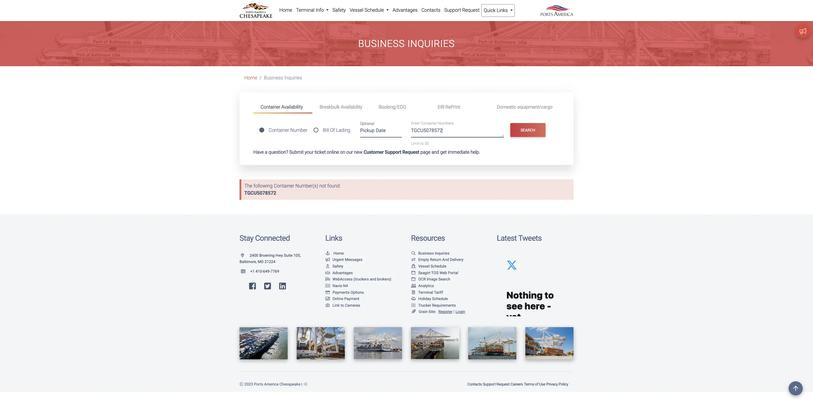Task type: locate. For each thing, give the bounding box(es) containing it.
1 vertical spatial search
[[439, 277, 450, 282]]

| left login on the bottom
[[454, 309, 455, 314]]

breakbulk availability
[[320, 104, 362, 110]]

business inquiries
[[358, 38, 455, 49], [264, 75, 302, 81], [418, 251, 450, 255]]

urgent
[[333, 257, 344, 262]]

truck container image
[[325, 278, 330, 281]]

ocr image search
[[418, 277, 450, 282]]

hand receiving image
[[325, 271, 330, 275]]

0 vertical spatial home
[[279, 7, 292, 13]]

0 vertical spatial schedule
[[365, 7, 384, 13]]

links up anchor icon
[[325, 234, 342, 243]]

not
[[319, 183, 326, 189]]

1 horizontal spatial business
[[358, 38, 405, 49]]

1 vertical spatial contacts link
[[467, 379, 483, 389]]

support request link left careers
[[483, 379, 510, 389]]

numbers
[[438, 121, 454, 126]]

0 horizontal spatial advantages link
[[325, 270, 353, 275]]

1 horizontal spatial availability
[[341, 104, 362, 110]]

home
[[279, 7, 292, 13], [244, 75, 257, 81], [334, 251, 344, 255]]

1 horizontal spatial contacts
[[468, 382, 482, 386]]

container right enter
[[421, 121, 437, 126]]

availability for breakbulk availability
[[341, 104, 362, 110]]

login
[[456, 310, 465, 314]]

return
[[430, 257, 441, 262]]

facebook square image
[[249, 282, 256, 290]]

camera image
[[325, 304, 330, 307]]

+1 410-649-7769 link
[[240, 269, 279, 274]]

availability up the container number
[[281, 104, 303, 110]]

list alt image
[[411, 304, 416, 307]]

safety
[[333, 7, 346, 13], [333, 264, 343, 269]]

safety link for urgent messages link
[[325, 264, 343, 269]]

connected
[[255, 234, 290, 243]]

1 vertical spatial vessel
[[418, 264, 430, 269]]

and left brokers) on the left of the page
[[370, 277, 376, 282]]

2400
[[250, 253, 258, 258]]

quick links link
[[482, 4, 515, 17]]

page
[[420, 149, 431, 155]]

21224
[[265, 260, 275, 264]]

0 vertical spatial contacts link
[[420, 4, 442, 16]]

0 horizontal spatial vessel
[[350, 7, 364, 13]]

safety right info
[[333, 7, 346, 13]]

0 vertical spatial browser image
[[411, 271, 416, 275]]

immediate
[[448, 149, 470, 155]]

container right following
[[274, 183, 294, 189]]

on
[[340, 149, 345, 155]]

1 horizontal spatial home link
[[278, 4, 294, 16]]

online
[[333, 297, 343, 301]]

stay
[[240, 234, 253, 243]]

1 vertical spatial vessel schedule link
[[411, 264, 446, 269]]

container storage image
[[325, 284, 330, 288]]

0 vertical spatial search
[[521, 128, 535, 132]]

0 horizontal spatial search
[[439, 277, 450, 282]]

links right quick
[[497, 8, 508, 13]]

2 vertical spatial business
[[418, 251, 434, 255]]

browser image
[[411, 271, 416, 275], [411, 278, 416, 281]]

grain
[[419, 310, 428, 314]]

resources
[[411, 234, 445, 243]]

0 horizontal spatial contacts
[[421, 7, 441, 13]]

online payment
[[333, 297, 359, 301]]

urgent messages link
[[325, 257, 363, 262]]

navis
[[333, 283, 342, 288]]

vessel
[[350, 7, 364, 13], [418, 264, 430, 269]]

latest
[[497, 234, 517, 243]]

inquiries
[[408, 38, 455, 49], [284, 75, 302, 81], [435, 251, 450, 255]]

2 horizontal spatial home
[[334, 251, 344, 255]]

to left 50
[[420, 141, 424, 146]]

browser image inside ocr image search link
[[411, 278, 416, 281]]

navis n4 link
[[325, 283, 348, 288]]

0 horizontal spatial and
[[370, 277, 376, 282]]

649-
[[263, 269, 271, 274]]

container up the container number
[[261, 104, 280, 110]]

0 vertical spatial business inquiries
[[358, 38, 455, 49]]

0 horizontal spatial support request link
[[442, 4, 482, 16]]

register link
[[437, 310, 453, 314]]

2 vertical spatial home link
[[325, 251, 344, 255]]

2 safety from the top
[[333, 264, 343, 269]]

1 vertical spatial inquiries
[[284, 75, 302, 81]]

2 availability from the left
[[341, 104, 362, 110]]

browser image down ship "image"
[[411, 271, 416, 275]]

quick links
[[484, 8, 509, 13]]

question?
[[268, 149, 288, 155]]

1 vertical spatial business
[[264, 75, 283, 81]]

1 vertical spatial advantages link
[[325, 270, 353, 275]]

2 vertical spatial request
[[497, 382, 510, 386]]

bill of lading
[[323, 127, 350, 133]]

2 horizontal spatial support
[[483, 382, 496, 386]]

0 vertical spatial safety link
[[331, 4, 348, 16]]

latest tweets
[[497, 234, 542, 243]]

1 vertical spatial safety link
[[325, 264, 343, 269]]

1 vertical spatial advantages
[[333, 270, 353, 275]]

0 vertical spatial terminal
[[296, 7, 315, 13]]

limit
[[411, 141, 420, 146]]

0 horizontal spatial home
[[244, 75, 257, 81]]

ticket
[[315, 149, 326, 155]]

request down limit at right top
[[402, 149, 419, 155]]

to right link
[[341, 303, 344, 308]]

following
[[254, 183, 273, 189]]

terminal
[[296, 7, 315, 13], [418, 290, 433, 295]]

search inside search button
[[521, 128, 535, 132]]

safety down urgent
[[333, 264, 343, 269]]

empty
[[418, 257, 429, 262]]

2 horizontal spatial home link
[[325, 251, 344, 255]]

0 vertical spatial business
[[358, 38, 405, 49]]

lading
[[336, 127, 350, 133]]

america
[[264, 382, 278, 386]]

1 horizontal spatial search
[[521, 128, 535, 132]]

browser image inside seagirt tos web portal link
[[411, 271, 416, 275]]

0 vertical spatial vessel schedule
[[350, 7, 385, 13]]

availability inside container availability 'link'
[[281, 104, 303, 110]]

0 horizontal spatial support
[[385, 149, 401, 155]]

browser image up analytics image in the right bottom of the page
[[411, 278, 416, 281]]

have
[[253, 149, 264, 155]]

suite
[[284, 253, 293, 258]]

schedule for holiday schedule link on the bottom of the page
[[432, 297, 448, 301]]

1 horizontal spatial request
[[462, 7, 480, 13]]

terminal left info
[[296, 7, 315, 13]]

md
[[258, 260, 264, 264]]

0 vertical spatial support
[[444, 7, 461, 13]]

home link for urgent messages link
[[325, 251, 344, 255]]

links
[[497, 8, 508, 13], [325, 234, 342, 243]]

anchor image
[[325, 252, 330, 255]]

1 vertical spatial browser image
[[411, 278, 416, 281]]

0 vertical spatial vessel schedule link
[[348, 4, 391, 16]]

schedule
[[365, 7, 384, 13], [431, 264, 446, 269], [432, 297, 448, 301]]

exchange image
[[411, 258, 416, 262]]

policy
[[559, 382, 568, 386]]

0 vertical spatial links
[[497, 8, 508, 13]]

1 vertical spatial support
[[385, 149, 401, 155]]

credit card image
[[325, 291, 330, 294]]

0 vertical spatial contacts
[[421, 7, 441, 13]]

0 horizontal spatial to
[[341, 303, 344, 308]]

1 vertical spatial home
[[244, 75, 257, 81]]

home for the leftmost home link
[[244, 75, 257, 81]]

1 vertical spatial schedule
[[431, 264, 446, 269]]

analytics
[[418, 283, 434, 288]]

0 horizontal spatial business
[[264, 75, 283, 81]]

| left the sign in image
[[301, 382, 302, 386]]

0 horizontal spatial vessel schedule
[[350, 7, 385, 13]]

0 horizontal spatial links
[[325, 234, 342, 243]]

|
[[454, 309, 455, 314], [301, 382, 302, 386]]

1 horizontal spatial and
[[432, 149, 439, 155]]

1 vertical spatial safety
[[333, 264, 343, 269]]

0 horizontal spatial availability
[[281, 104, 303, 110]]

search down the web
[[439, 277, 450, 282]]

tweets
[[518, 234, 542, 243]]

safety link for terminal info link
[[331, 4, 348, 16]]

1 vertical spatial business inquiries
[[264, 75, 302, 81]]

1 vertical spatial terminal
[[418, 290, 433, 295]]

1 vertical spatial to
[[341, 303, 344, 308]]

0 horizontal spatial contacts link
[[420, 4, 442, 16]]

schedule for the right vessel schedule link
[[431, 264, 446, 269]]

0 vertical spatial advantages link
[[391, 4, 420, 16]]

support request link left quick
[[442, 4, 482, 16]]

twitter square image
[[264, 282, 271, 290]]

1 vertical spatial links
[[325, 234, 342, 243]]

brokers)
[[377, 277, 391, 282]]

0 horizontal spatial vessel schedule link
[[348, 4, 391, 16]]

analytics image
[[411, 284, 416, 288]]

Optional text field
[[360, 126, 402, 137]]

credit card front image
[[325, 297, 330, 301]]

0 vertical spatial safety
[[333, 7, 346, 13]]

request
[[462, 7, 480, 13], [402, 149, 419, 155], [497, 382, 510, 386]]

0 vertical spatial |
[[454, 309, 455, 314]]

our
[[346, 149, 353, 155]]

business
[[358, 38, 405, 49], [264, 75, 283, 81], [418, 251, 434, 255]]

0 vertical spatial home link
[[278, 4, 294, 16]]

2400 broening hwy suite 105, baltimore, md 21224 link
[[240, 253, 301, 264]]

1 horizontal spatial vessel schedule
[[418, 264, 446, 269]]

2 vertical spatial schedule
[[432, 297, 448, 301]]

1 vertical spatial home link
[[244, 75, 257, 81]]

0 horizontal spatial request
[[402, 149, 419, 155]]

request left careers
[[497, 382, 510, 386]]

support
[[444, 7, 461, 13], [385, 149, 401, 155], [483, 382, 496, 386]]

search down 'domestic equipment/cargo' "link" on the top
[[521, 128, 535, 132]]

1 vertical spatial and
[[370, 277, 376, 282]]

1 horizontal spatial home
[[279, 7, 292, 13]]

0 horizontal spatial advantages
[[333, 270, 353, 275]]

home link for terminal info link
[[278, 4, 294, 16]]

2 vertical spatial support
[[483, 382, 496, 386]]

request left quick
[[462, 7, 480, 13]]

broening
[[259, 253, 275, 258]]

online payment link
[[325, 297, 359, 301]]

1 availability from the left
[[281, 104, 303, 110]]

1 horizontal spatial advantages
[[393, 7, 418, 13]]

seagirt tos web portal link
[[411, 270, 458, 275]]

1 horizontal spatial contacts link
[[467, 379, 483, 389]]

0 vertical spatial to
[[420, 141, 424, 146]]

have a question? submit your ticket online on our new customer support request page and get immediate help.
[[253, 149, 480, 155]]

1 vertical spatial support request link
[[483, 379, 510, 389]]

availability inside breakbulk availability link
[[341, 104, 362, 110]]

1 horizontal spatial to
[[420, 141, 424, 146]]

0 vertical spatial vessel
[[350, 7, 364, 13]]

terminal for terminal info
[[296, 7, 315, 13]]

1 vertical spatial request
[[402, 149, 419, 155]]

payment
[[344, 297, 359, 301]]

breakbulk
[[320, 104, 340, 110]]

safety link right info
[[331, 4, 348, 16]]

equipment/cargo
[[517, 104, 553, 110]]

1 horizontal spatial vessel schedule link
[[411, 264, 446, 269]]

2 browser image from the top
[[411, 278, 416, 281]]

+1
[[250, 269, 255, 274]]

0 horizontal spatial terminal
[[296, 7, 315, 13]]

domestic
[[497, 104, 516, 110]]

safety link down urgent
[[325, 264, 343, 269]]

1 browser image from the top
[[411, 271, 416, 275]]

7769
[[271, 269, 279, 274]]

1 vertical spatial vessel schedule
[[418, 264, 446, 269]]

and
[[442, 257, 449, 262]]

navis n4
[[333, 283, 348, 288]]

ports
[[254, 382, 263, 386]]

(truckers
[[354, 277, 369, 282]]

availability right breakbulk on the top
[[341, 104, 362, 110]]

and left the get
[[432, 149, 439, 155]]

1 vertical spatial contacts
[[468, 382, 482, 386]]

terminal down analytics
[[418, 290, 433, 295]]

image
[[427, 277, 438, 282]]

user hard hat image
[[325, 265, 330, 268]]

1 horizontal spatial terminal
[[418, 290, 433, 295]]



Task type: vqa. For each thing, say whether or not it's contained in the screenshot.
1st the "Safety" from the bottom of the page
yes



Task type: describe. For each thing, give the bounding box(es) containing it.
2023
[[244, 382, 253, 386]]

ocr
[[418, 277, 426, 282]]

eir reprint link
[[431, 102, 490, 113]]

link to cameras link
[[325, 303, 360, 308]]

eir reprint
[[438, 104, 460, 110]]

the
[[244, 183, 252, 189]]

2 vertical spatial business inquiries
[[418, 251, 450, 255]]

site:
[[429, 310, 436, 314]]

bullhorn image
[[325, 258, 330, 262]]

1 horizontal spatial support
[[444, 7, 461, 13]]

get
[[440, 149, 447, 155]]

1 horizontal spatial advantages link
[[391, 4, 420, 16]]

portal
[[448, 270, 458, 275]]

copyright image
[[240, 382, 243, 386]]

tos
[[431, 270, 439, 275]]

search image
[[411, 252, 416, 255]]

privacy
[[546, 382, 558, 386]]

sign in image
[[303, 382, 307, 386]]

1 horizontal spatial support request link
[[483, 379, 510, 389]]

home for terminal info link's home link
[[279, 7, 292, 13]]

browser image for seagirt
[[411, 271, 416, 275]]

0 vertical spatial request
[[462, 7, 480, 13]]

0 vertical spatial inquiries
[[408, 38, 455, 49]]

payments
[[333, 290, 350, 295]]

2 horizontal spatial request
[[497, 382, 510, 386]]

1 horizontal spatial links
[[497, 8, 508, 13]]

105,
[[294, 253, 301, 258]]

browser image for ocr
[[411, 278, 416, 281]]

2400 broening hwy suite 105, baltimore, md 21224
[[240, 253, 301, 264]]

link
[[333, 303, 340, 308]]

search button
[[510, 123, 546, 137]]

holiday schedule link
[[411, 297, 448, 301]]

container left the number
[[269, 127, 289, 133]]

login link
[[456, 310, 465, 314]]

new
[[354, 149, 363, 155]]

baltimore,
[[240, 260, 257, 264]]

a
[[265, 149, 267, 155]]

2 horizontal spatial business
[[418, 251, 434, 255]]

container number
[[269, 127, 307, 133]]

empty return and delivery
[[418, 257, 464, 262]]

2 vertical spatial inquiries
[[435, 251, 450, 255]]

the following container number(s) not found: tgcu5078572
[[244, 183, 341, 196]]

Enter Container Numbers text field
[[411, 127, 504, 137]]

1 safety from the top
[[333, 7, 346, 13]]

ocr image search link
[[411, 277, 450, 282]]

eir
[[438, 104, 444, 110]]

410-
[[256, 269, 263, 274]]

+1 410-649-7769
[[250, 269, 279, 274]]

terms of use link
[[524, 379, 546, 389]]

0 vertical spatial advantages
[[393, 7, 418, 13]]

seagirt tos web portal
[[418, 270, 458, 275]]

50
[[425, 141, 429, 146]]

2 vertical spatial home
[[334, 251, 344, 255]]

chesapeake
[[279, 382, 300, 386]]

0 horizontal spatial home link
[[244, 75, 257, 81]]

tariff
[[434, 290, 443, 295]]

contacts for contacts support request careers terms of use privacy policy
[[468, 382, 482, 386]]

wheat image
[[411, 310, 417, 314]]

trucker requirements
[[418, 303, 456, 308]]

terminal info link
[[294, 4, 331, 16]]

of
[[535, 382, 538, 386]]

1 horizontal spatial |
[[454, 309, 455, 314]]

0 vertical spatial support request link
[[442, 4, 482, 16]]

domestic equipment/cargo
[[497, 104, 553, 110]]

container inside "the following container number(s) not found: tgcu5078572"
[[274, 183, 294, 189]]

container availability
[[261, 104, 303, 110]]

limit to 50
[[411, 141, 429, 146]]

your
[[305, 149, 314, 155]]

ship image
[[411, 265, 416, 268]]

booking/edo link
[[372, 102, 431, 113]]

messages
[[345, 257, 363, 262]]

seagirt
[[418, 270, 431, 275]]

n4
[[343, 283, 348, 288]]

support request
[[444, 7, 480, 13]]

submit
[[289, 149, 304, 155]]

reprint
[[446, 104, 460, 110]]

1 horizontal spatial vessel
[[418, 264, 430, 269]]

use
[[539, 382, 545, 386]]

terminal info
[[296, 7, 325, 13]]

bill
[[323, 127, 329, 133]]

webaccess (truckers and brokers) link
[[325, 277, 391, 282]]

customer
[[364, 149, 384, 155]]

to for 50
[[420, 141, 424, 146]]

terminal tariff link
[[411, 290, 443, 295]]

analytics link
[[411, 283, 434, 288]]

empty return and delivery link
[[411, 257, 464, 262]]

holiday
[[418, 297, 431, 301]]

grain site: register | login
[[419, 309, 465, 314]]

terms
[[524, 382, 534, 386]]

optional
[[360, 121, 374, 126]]

schedule inside vessel schedule link
[[365, 7, 384, 13]]

enter container numbers
[[411, 121, 454, 126]]

file invoice image
[[411, 291, 416, 294]]

phone office image
[[241, 270, 250, 274]]

holiday schedule
[[418, 297, 448, 301]]

0 vertical spatial and
[[432, 149, 439, 155]]

0 horizontal spatial |
[[301, 382, 302, 386]]

contacts for contacts
[[421, 7, 441, 13]]

terminal for terminal tariff
[[418, 290, 433, 295]]

enter
[[411, 121, 420, 126]]

help.
[[471, 149, 480, 155]]

info
[[316, 7, 324, 13]]

link to cameras
[[333, 303, 360, 308]]

to for cameras
[[341, 303, 344, 308]]

availability for container availability
[[281, 104, 303, 110]]

requirements
[[432, 303, 456, 308]]

webaccess (truckers and brokers)
[[333, 277, 391, 282]]

go to top image
[[789, 381, 803, 395]]

urgent messages
[[333, 257, 363, 262]]

booking/edo
[[379, 104, 406, 110]]

map marker alt image
[[241, 254, 249, 258]]

container inside container availability 'link'
[[261, 104, 280, 110]]

careers link
[[510, 379, 524, 389]]

cameras
[[345, 303, 360, 308]]

business inquiries link
[[411, 251, 450, 255]]

bells image
[[411, 297, 416, 301]]

linkedin image
[[279, 282, 286, 290]]

webaccess
[[333, 277, 353, 282]]



